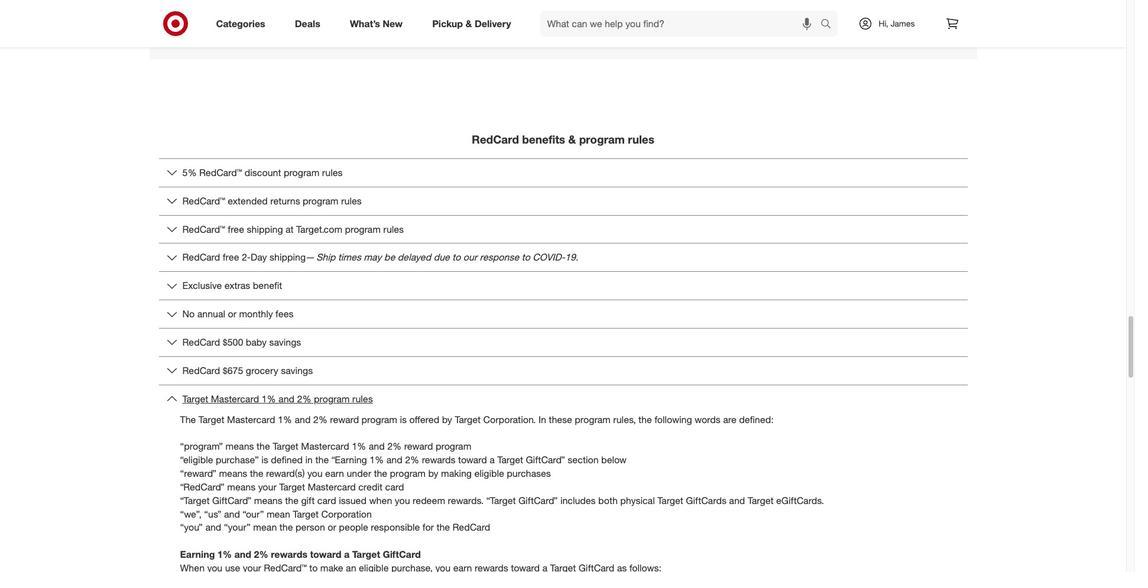 Task type: locate. For each thing, give the bounding box(es) containing it.
gift
[[301, 495, 315, 507]]

1 vertical spatial free
[[223, 252, 239, 264]]

you right when
[[395, 495, 410, 507]]

mean right "our"
[[267, 508, 290, 520]]

1 horizontal spatial by
[[442, 414, 452, 426]]

james
[[891, 18, 915, 28]]

benefits
[[522, 133, 566, 146]]

0 vertical spatial is
[[400, 414, 407, 426]]

and right 'giftcards'
[[730, 495, 746, 507]]

purchases
[[507, 468, 551, 480]]

1 horizontal spatial is
[[400, 414, 407, 426]]

giftcards
[[686, 495, 727, 507]]

target left the egiftcards.
[[748, 495, 774, 507]]

0 vertical spatial toward
[[458, 454, 487, 466]]

19.
[[565, 252, 579, 264]]

when
[[369, 495, 392, 507]]

1 vertical spatial redcard™
[[182, 195, 225, 207]]

1% up under
[[370, 454, 384, 466]]

free left 2-
[[223, 252, 239, 264]]

redcard™ up exclusive
[[182, 223, 225, 235]]

day
[[251, 252, 267, 264]]

returns
[[270, 195, 300, 207]]

by left the making
[[428, 468, 439, 480]]

or down corporation
[[328, 522, 336, 534]]

at
[[286, 223, 294, 235]]

to
[[453, 252, 461, 264], [522, 252, 530, 264]]

"target up "we",
[[180, 495, 210, 507]]

1 vertical spatial is
[[262, 454, 268, 466]]

redcard up exclusive
[[182, 252, 220, 264]]

0 horizontal spatial a
[[344, 549, 350, 561]]

0 vertical spatial free
[[228, 223, 244, 235]]

earn
[[325, 468, 344, 480]]

0 vertical spatial you
[[308, 468, 323, 480]]

redcard™ inside dropdown button
[[199, 167, 242, 179]]

shipping down at
[[270, 252, 306, 264]]

0 vertical spatial savings
[[269, 337, 301, 348]]

rules for 5% redcard™ discount program rules
[[322, 167, 343, 179]]

shipping
[[247, 223, 283, 235], [270, 252, 306, 264]]

free for redcard™
[[228, 223, 244, 235]]

and inside "dropdown button"
[[279, 393, 295, 405]]

may
[[364, 252, 382, 264]]

What can we help you find? suggestions appear below search field
[[540, 11, 824, 37]]

target right the
[[199, 414, 225, 426]]

pickup
[[432, 17, 463, 29]]

redcard inside dropdown button
[[182, 365, 220, 377]]

1 horizontal spatial card
[[385, 481, 404, 493]]

to left covid-
[[522, 252, 530, 264]]

0 horizontal spatial reward
[[330, 414, 359, 426]]

mastercard up 'in'
[[301, 441, 349, 453]]

1% right the earning
[[218, 549, 232, 561]]

1 horizontal spatial or
[[328, 522, 336, 534]]

0 vertical spatial redcard™
[[199, 167, 242, 179]]

rewards inside "program" means the target mastercard 1% and 2% reward program "eligible purchase" is defined in the "earning 1% and 2% rewards toward a target giftcard" section below "reward" means the reward(s) you earn under the program by making eligible purchases "redcard" means your target mastercard credit card "target giftcard" means the gift card issued when you redeem rewards. "target giftcard" includes both physical target giftcards and target egiftcards. "we", "us" and "our" mean target corporation "you" and "your" mean the person or people responsible for the redcard
[[422, 454, 456, 466]]

1 vertical spatial reward
[[404, 441, 433, 453]]

0 horizontal spatial "target
[[180, 495, 210, 507]]

savings inside dropdown button
[[269, 337, 301, 348]]

fees
[[276, 308, 294, 320]]

1 horizontal spatial toward
[[458, 454, 487, 466]]

you down 'in'
[[308, 468, 323, 480]]

1 horizontal spatial to
[[522, 252, 530, 264]]

redcard down annual
[[182, 337, 220, 348]]

target inside "dropdown button"
[[182, 393, 208, 405]]

and down redcard $675 grocery savings
[[279, 393, 295, 405]]

free up 2-
[[228, 223, 244, 235]]

2 "target from the left
[[487, 495, 516, 507]]

savings
[[269, 337, 301, 348], [281, 365, 313, 377]]

savings inside dropdown button
[[281, 365, 313, 377]]

purchase"
[[216, 454, 259, 466]]

rules inside redcard™ extended returns program rules dropdown button
[[341, 195, 362, 207]]

delayed
[[398, 252, 431, 264]]

free for redcard
[[223, 252, 239, 264]]

0 horizontal spatial to
[[453, 252, 461, 264]]

1 vertical spatial card
[[318, 495, 336, 507]]

redcard™ inside dropdown button
[[182, 223, 225, 235]]

no annual or monthly fees
[[182, 308, 294, 320]]

corporation.
[[484, 414, 536, 426]]

benefit
[[253, 280, 282, 292]]

reward up the ""earning"
[[330, 414, 359, 426]]

toward up the making
[[458, 454, 487, 466]]

offered
[[410, 414, 440, 426]]

0 horizontal spatial card
[[318, 495, 336, 507]]

responsible
[[371, 522, 420, 534]]

rules for redcard™ extended returns program rules
[[341, 195, 362, 207]]

redcard
[[472, 133, 519, 146], [182, 252, 220, 264], [182, 337, 220, 348], [182, 365, 220, 377], [453, 522, 491, 534]]

reward inside "program" means the target mastercard 1% and 2% reward program "eligible purchase" is defined in the "earning 1% and 2% rewards toward a target giftcard" section below "reward" means the reward(s) you earn under the program by making eligible purchases "redcard" means your target mastercard credit card "target giftcard" means the gift card issued when you redeem rewards. "target giftcard" includes both physical target giftcards and target egiftcards. "we", "us" and "our" mean target corporation "you" and "your" mean the person or people responsible for the redcard
[[404, 441, 433, 453]]

—
[[306, 252, 314, 264]]

shipping left at
[[247, 223, 283, 235]]

card right gift
[[318, 495, 336, 507]]

toward down person
[[310, 549, 342, 561]]

1 vertical spatial rewards
[[271, 549, 308, 561]]

0 horizontal spatial by
[[428, 468, 439, 480]]

"target down eligible
[[487, 495, 516, 507]]

pickup & delivery
[[432, 17, 511, 29]]

offer
[[315, 27, 331, 36]]

redcard inside dropdown button
[[182, 337, 220, 348]]

1% down grocery
[[262, 393, 276, 405]]

pickup & delivery link
[[422, 11, 526, 37]]

section
[[568, 454, 599, 466]]

is
[[400, 414, 407, 426], [262, 454, 268, 466]]

0 horizontal spatial or
[[228, 308, 237, 320]]

1 to from the left
[[453, 252, 461, 264]]

1 vertical spatial you
[[395, 495, 410, 507]]

1 horizontal spatial reward
[[404, 441, 433, 453]]

1 horizontal spatial "target
[[487, 495, 516, 507]]

"redcard"
[[180, 481, 225, 493]]

giftcard" up the purchases
[[526, 454, 565, 466]]

redcard left $675
[[182, 365, 220, 377]]

the
[[639, 414, 652, 426], [257, 441, 270, 453], [316, 454, 329, 466], [250, 468, 264, 480], [374, 468, 388, 480], [285, 495, 299, 507], [280, 522, 293, 534], [437, 522, 450, 534]]

1 horizontal spatial you
[[395, 495, 410, 507]]

redcard™ for extended
[[182, 195, 225, 207]]

target
[[182, 393, 208, 405], [199, 414, 225, 426], [455, 414, 481, 426], [273, 441, 299, 453], [498, 454, 524, 466], [279, 481, 305, 493], [658, 495, 684, 507], [748, 495, 774, 507], [293, 508, 319, 520], [352, 549, 380, 561]]

giftcard"
[[526, 454, 565, 466], [212, 495, 252, 507], [519, 495, 558, 507]]

target up the
[[182, 393, 208, 405]]

card up when
[[385, 481, 404, 493]]

0 vertical spatial shipping
[[247, 223, 283, 235]]

redcard™ free shipping at target.com program rules
[[182, 223, 404, 235]]

reward down 'offered'
[[404, 441, 433, 453]]

1% down target mastercard 1% and 2% program rules
[[278, 414, 292, 426]]

by right 'offered'
[[442, 414, 452, 426]]

mastercard down $675
[[211, 393, 259, 405]]

1 horizontal spatial rewards
[[422, 454, 456, 466]]

target mastercard 1% and 2% program rules button
[[159, 385, 968, 413]]

a
[[490, 454, 495, 466], [344, 549, 350, 561]]

& right benefits
[[569, 133, 576, 146]]

& right pickup
[[466, 17, 472, 29]]

no
[[182, 308, 195, 320]]

the up your at the bottom left
[[250, 468, 264, 480]]

0 vertical spatial or
[[228, 308, 237, 320]]

or right annual
[[228, 308, 237, 320]]

target down reward(s)
[[279, 481, 305, 493]]

redcard down 'rewards.'
[[453, 522, 491, 534]]

earning
[[180, 549, 215, 561]]

1 vertical spatial toward
[[310, 549, 342, 561]]

program inside dropdown button
[[284, 167, 320, 179]]

0 vertical spatial rewards
[[422, 454, 456, 466]]

5% redcard™ discount program rules
[[182, 167, 343, 179]]

1 horizontal spatial a
[[490, 454, 495, 466]]

a down people
[[344, 549, 350, 561]]

discount
[[245, 167, 281, 179]]

hi, james
[[879, 18, 915, 28]]

0 vertical spatial reward
[[330, 414, 359, 426]]

target right physical
[[658, 495, 684, 507]]

below
[[602, 454, 627, 466]]

offer details below.
[[315, 27, 376, 36]]

redcard™ inside dropdown button
[[182, 195, 225, 207]]

redcard™ extended returns program rules
[[182, 195, 362, 207]]

redcard left benefits
[[472, 133, 519, 146]]

redcard™ right 5% on the top of the page
[[199, 167, 242, 179]]

$675
[[223, 365, 243, 377]]

1%
[[262, 393, 276, 405], [278, 414, 292, 426], [352, 441, 366, 453], [370, 454, 384, 466], [218, 549, 232, 561]]

1 vertical spatial &
[[569, 133, 576, 146]]

and down "your"
[[235, 549, 251, 561]]

0 vertical spatial a
[[490, 454, 495, 466]]

to left our
[[453, 252, 461, 264]]

by
[[442, 414, 452, 426], [428, 468, 439, 480]]

1 vertical spatial or
[[328, 522, 336, 534]]

savings up target mastercard 1% and 2% program rules
[[281, 365, 313, 377]]

redcard™ down 5% on the top of the page
[[182, 195, 225, 207]]

rules inside 5% redcard™ discount program rules dropdown button
[[322, 167, 343, 179]]

1% up the ""earning"
[[352, 441, 366, 453]]

0 horizontal spatial is
[[262, 454, 268, 466]]

target up the purchases
[[498, 454, 524, 466]]

is left defined
[[262, 454, 268, 466]]

mean
[[267, 508, 290, 520], [253, 522, 277, 534]]

is left 'offered'
[[400, 414, 407, 426]]

times
[[338, 252, 361, 264]]

rewards up the making
[[422, 454, 456, 466]]

1 vertical spatial a
[[344, 549, 350, 561]]

&
[[466, 17, 472, 29], [569, 133, 576, 146]]

redcard for redcard $675 grocery savings
[[182, 365, 220, 377]]

0 horizontal spatial you
[[308, 468, 323, 480]]

0 vertical spatial card
[[385, 481, 404, 493]]

redcard $675 grocery savings button
[[159, 357, 968, 385]]

the
[[180, 414, 196, 426]]

1 vertical spatial by
[[428, 468, 439, 480]]

savings down fees
[[269, 337, 301, 348]]

is inside "program" means the target mastercard 1% and 2% reward program "eligible purchase" is defined in the "earning 1% and 2% rewards toward a target giftcard" section below "reward" means the reward(s) you earn under the program by making eligible purchases "redcard" means your target mastercard credit card "target giftcard" means the gift card issued when you redeem rewards. "target giftcard" includes both physical target giftcards and target egiftcards. "we", "us" and "our" mean target corporation "you" and "your" mean the person or people responsible for the redcard
[[262, 454, 268, 466]]

savings for redcard $675 grocery savings
[[281, 365, 313, 377]]

means
[[226, 441, 254, 453], [219, 468, 247, 480], [227, 481, 256, 493], [254, 495, 283, 507]]

no annual or monthly fees button
[[159, 301, 968, 328]]

2 vertical spatial redcard™
[[182, 223, 225, 235]]

people
[[339, 522, 368, 534]]

rewards down person
[[271, 549, 308, 561]]

categories
[[216, 17, 265, 29]]

a inside "program" means the target mastercard 1% and 2% reward program "eligible purchase" is defined in the "earning 1% and 2% rewards toward a target giftcard" section below "reward" means the reward(s) you earn under the program by making eligible purchases "redcard" means your target mastercard credit card "target giftcard" means the gift card issued when you redeem rewards. "target giftcard" includes both physical target giftcards and target egiftcards. "we", "us" and "our" mean target corporation "you" and "your" mean the person or people responsible for the redcard
[[490, 454, 495, 466]]

1 vertical spatial savings
[[281, 365, 313, 377]]

2% inside "dropdown button"
[[297, 393, 311, 405]]

rules inside redcard™ free shipping at target.com program rules dropdown button
[[383, 223, 404, 235]]

your
[[258, 481, 277, 493]]

extended
[[228, 195, 268, 207]]

mean down "our"
[[253, 522, 277, 534]]

the right for
[[437, 522, 450, 534]]

0 vertical spatial &
[[466, 17, 472, 29]]

free inside redcard™ free shipping at target.com program rules dropdown button
[[228, 223, 244, 235]]

you
[[308, 468, 323, 480], [395, 495, 410, 507]]

a up eligible
[[490, 454, 495, 466]]

are
[[724, 414, 737, 426]]

rules
[[628, 133, 655, 146], [322, 167, 343, 179], [341, 195, 362, 207], [383, 223, 404, 235], [352, 393, 373, 405]]

or inside dropdown button
[[228, 308, 237, 320]]



Task type: describe. For each thing, give the bounding box(es) containing it.
program inside dropdown button
[[345, 223, 381, 235]]

grocery
[[246, 365, 279, 377]]

redcard™ free shipping at target.com program rules button
[[159, 216, 968, 243]]

giftcard" up "us"
[[212, 495, 252, 507]]

shipping inside dropdown button
[[247, 223, 283, 235]]

hi,
[[879, 18, 889, 28]]

"eligible
[[180, 454, 213, 466]]

redcard $500 baby savings button
[[159, 329, 968, 357]]

earning 1% and 2% rewards toward a target giftcard
[[180, 549, 421, 561]]

redcard™ for free
[[182, 223, 225, 235]]

exclusive
[[182, 280, 222, 292]]

mastercard down earn
[[308, 481, 356, 493]]

response
[[480, 252, 519, 264]]

redcard inside "program" means the target mastercard 1% and 2% reward program "eligible purchase" is defined in the "earning 1% and 2% rewards toward a target giftcard" section below "reward" means the reward(s) you earn under the program by making eligible purchases "redcard" means your target mastercard credit card "target giftcard" means the gift card issued when you redeem rewards. "target giftcard" includes both physical target giftcards and target egiftcards. "we", "us" and "our" mean target corporation "you" and "your" mean the person or people responsible for the redcard
[[453, 522, 491, 534]]

and up "your"
[[224, 508, 240, 520]]

"program"
[[180, 441, 223, 453]]

credit
[[359, 481, 383, 493]]

means down your at the bottom left
[[254, 495, 283, 507]]

0 vertical spatial mean
[[267, 508, 290, 520]]

target left corporation.
[[455, 414, 481, 426]]

"we",
[[180, 508, 202, 520]]

what's new link
[[340, 11, 418, 37]]

1 "target from the left
[[180, 495, 210, 507]]

0 horizontal spatial toward
[[310, 549, 342, 561]]

redeem
[[413, 495, 446, 507]]

what's new
[[350, 17, 403, 29]]

program inside "dropdown button"
[[314, 393, 350, 405]]

rules inside the target mastercard 1% and 2% program rules "dropdown button"
[[352, 393, 373, 405]]

words
[[695, 414, 721, 426]]

in
[[306, 454, 313, 466]]

defined
[[271, 454, 303, 466]]

exclusive extras benefit button
[[159, 272, 968, 300]]

and down target mastercard 1% and 2% program rules
[[295, 414, 311, 426]]

for
[[423, 522, 434, 534]]

defined:
[[740, 414, 774, 426]]

the left person
[[280, 522, 293, 534]]

"earning
[[332, 454, 367, 466]]

"reward"
[[180, 468, 217, 480]]

the right 'in'
[[316, 454, 329, 466]]

redcard $675 grocery savings
[[182, 365, 313, 377]]

by inside "program" means the target mastercard 1% and 2% reward program "eligible purchase" is defined in the "earning 1% and 2% rewards toward a target giftcard" section below "reward" means the reward(s) you earn under the program by making eligible purchases "redcard" means your target mastercard credit card "target giftcard" means the gift card issued when you redeem rewards. "target giftcard" includes both physical target giftcards and target egiftcards. "we", "us" and "our" mean target corporation "you" and "your" mean the person or people responsible for the redcard
[[428, 468, 439, 480]]

following
[[655, 414, 692, 426]]

new
[[383, 17, 403, 29]]

be
[[384, 252, 395, 264]]

corporation
[[321, 508, 372, 520]]

program inside dropdown button
[[303, 195, 339, 207]]

and down "us"
[[205, 522, 221, 534]]

the up purchase"
[[257, 441, 270, 453]]

the left gift
[[285, 495, 299, 507]]

redcard benefits & program rules
[[472, 133, 655, 146]]

the target mastercard 1% and 2% reward program is offered by target corporation. in these program rules, the following words are defined:
[[180, 414, 774, 426]]

extras
[[225, 280, 250, 292]]

eligible
[[475, 468, 505, 480]]

baby
[[246, 337, 267, 348]]

$500
[[223, 337, 243, 348]]

the up the 'credit'
[[374, 468, 388, 480]]

includes
[[561, 495, 596, 507]]

making
[[441, 468, 472, 480]]

rules,
[[613, 414, 636, 426]]

means left your at the bottom left
[[227, 481, 256, 493]]

1% inside "dropdown button"
[[262, 393, 276, 405]]

5%
[[182, 167, 197, 179]]

ship
[[316, 252, 336, 264]]

redcard for redcard benefits & program rules
[[472, 133, 519, 146]]

egiftcards.
[[777, 495, 825, 507]]

deals
[[295, 17, 320, 29]]

and up under
[[369, 441, 385, 453]]

redcard for redcard $500 baby savings
[[182, 337, 220, 348]]

categories link
[[206, 11, 280, 37]]

the right rules,
[[639, 414, 652, 426]]

toward inside "program" means the target mastercard 1% and 2% reward program "eligible purchase" is defined in the "earning 1% and 2% rewards toward a target giftcard" section below "reward" means the reward(s) you earn under the program by making eligible purchases "redcard" means your target mastercard credit card "target giftcard" means the gift card issued when you redeem rewards. "target giftcard" includes both physical target giftcards and target egiftcards. "we", "us" and "our" mean target corporation "you" and "your" mean the person or people responsible for the redcard
[[458, 454, 487, 466]]

"us"
[[204, 508, 222, 520]]

1 vertical spatial shipping
[[270, 252, 306, 264]]

giftcard" down the purchases
[[519, 495, 558, 507]]

0 horizontal spatial rewards
[[271, 549, 308, 561]]

both
[[599, 495, 618, 507]]

5% redcard™ discount program rules button
[[159, 159, 968, 187]]

covid-
[[533, 252, 565, 264]]

redcard $500 baby savings
[[182, 337, 301, 348]]

our
[[464, 252, 477, 264]]

"you"
[[180, 522, 203, 534]]

below.
[[356, 27, 376, 36]]

"your"
[[224, 522, 251, 534]]

annual
[[197, 308, 225, 320]]

these
[[549, 414, 573, 426]]

target.com
[[296, 223, 343, 235]]

means down purchase"
[[219, 468, 247, 480]]

2-
[[242, 252, 251, 264]]

"our"
[[243, 508, 264, 520]]

target down gift
[[293, 508, 319, 520]]

rewards.
[[448, 495, 484, 507]]

and up when
[[387, 454, 403, 466]]

search button
[[816, 11, 844, 39]]

1 vertical spatial mean
[[253, 522, 277, 534]]

redcard™ extended returns program rules button
[[159, 187, 968, 215]]

exclusive extras benefit
[[182, 280, 282, 292]]

mastercard inside the target mastercard 1% and 2% program rules "dropdown button"
[[211, 393, 259, 405]]

0 vertical spatial by
[[442, 414, 452, 426]]

means up purchase"
[[226, 441, 254, 453]]

monthly
[[239, 308, 273, 320]]

mastercard down target mastercard 1% and 2% program rules
[[227, 414, 275, 426]]

search
[[816, 19, 844, 31]]

or inside "program" means the target mastercard 1% and 2% reward program "eligible purchase" is defined in the "earning 1% and 2% rewards toward a target giftcard" section below "reward" means the reward(s) you earn under the program by making eligible purchases "redcard" means your target mastercard credit card "target giftcard" means the gift card issued when you redeem rewards. "target giftcard" includes both physical target giftcards and target egiftcards. "we", "us" and "our" mean target corporation "you" and "your" mean the person or people responsible for the redcard
[[328, 522, 336, 534]]

physical
[[621, 495, 655, 507]]

deals link
[[285, 11, 335, 37]]

0 horizontal spatial &
[[466, 17, 472, 29]]

1 horizontal spatial &
[[569, 133, 576, 146]]

giftcard
[[383, 549, 421, 561]]

reward(s)
[[266, 468, 305, 480]]

target up defined
[[273, 441, 299, 453]]

under
[[347, 468, 371, 480]]

target down people
[[352, 549, 380, 561]]

issued
[[339, 495, 367, 507]]

delivery
[[475, 17, 511, 29]]

redcard free 2-day shipping — ship times may be delayed due to our response to covid-19.
[[182, 252, 579, 264]]

2 to from the left
[[522, 252, 530, 264]]

rules for redcard benefits & program rules
[[628, 133, 655, 146]]

what's
[[350, 17, 380, 29]]

person
[[296, 522, 325, 534]]

details
[[333, 27, 354, 36]]

redcard for redcard free 2-day shipping — ship times may be delayed due to our response to covid-19.
[[182, 252, 220, 264]]

savings for redcard $500 baby savings
[[269, 337, 301, 348]]



Task type: vqa. For each thing, say whether or not it's contained in the screenshot.
- in the $1.75 2oz Satin Acrylic Paint - Mondo Llama™
no



